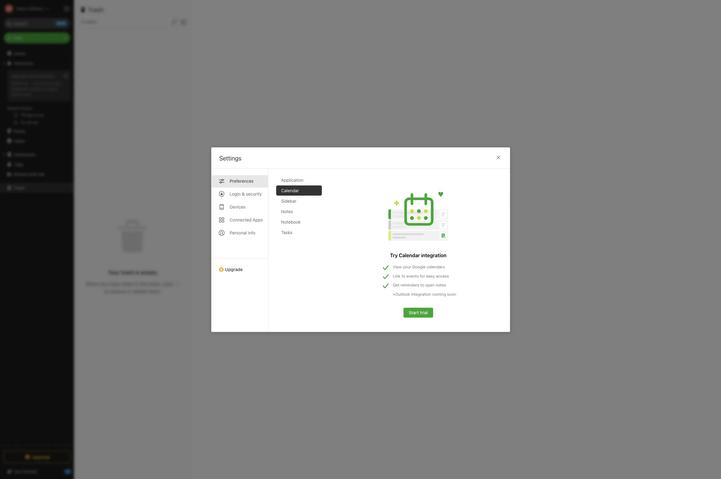 Task type: describe. For each thing, give the bounding box(es) containing it.
is
[[135, 269, 140, 276]]

tasks button
[[0, 136, 74, 146]]

notes link
[[0, 126, 74, 136]]

the inside when you have notes in the trash, click '...' to restore or delete them.
[[140, 281, 147, 287]]

for
[[420, 273, 425, 278]]

tags button
[[0, 159, 74, 169]]

tasks inside button
[[14, 138, 25, 144]]

open
[[425, 283, 434, 287]]

when you have notes in the trash, click '...' to restore or delete them.
[[86, 281, 180, 294]]

login & security
[[230, 191, 262, 197]]

trash,
[[148, 281, 161, 287]]

to right link
[[401, 273, 405, 278]]

...
[[29, 81, 33, 86]]

0
[[81, 19, 84, 24]]

stack
[[31, 86, 41, 91]]

them.
[[148, 289, 161, 294]]

to left open
[[420, 283, 424, 287]]

or inside icon on a note, notebook, stack or tag to add it here.
[[42, 86, 46, 91]]

settings image
[[63, 5, 70, 12]]

start
[[409, 310, 419, 315]]

trash
[[121, 269, 134, 276]]

&
[[242, 191, 245, 197]]

start trial button
[[403, 308, 433, 318]]

application
[[281, 177, 303, 183]]

here.
[[23, 92, 32, 97]]

0 notes
[[81, 19, 96, 24]]

shortcut
[[38, 74, 54, 79]]

icon
[[34, 81, 42, 86]]

notes inside tab
[[281, 209, 293, 214]]

shared
[[14, 172, 28, 177]]

recent
[[7, 106, 20, 111]]

easy
[[426, 273, 435, 278]]

new
[[14, 35, 22, 40]]

trial
[[420, 310, 428, 315]]

tree containing home
[[0, 48, 74, 445]]

home link
[[0, 48, 74, 58]]

info
[[248, 230, 255, 235]]

a
[[48, 81, 51, 86]]

delete
[[133, 289, 147, 294]]

click
[[163, 281, 173, 287]]

recent notes
[[7, 106, 32, 111]]

close image
[[495, 154, 502, 161]]

0 horizontal spatial notes
[[85, 19, 96, 24]]

group inside tree
[[0, 68, 74, 129]]

2 horizontal spatial notes
[[436, 283, 446, 287]]

1 horizontal spatial upgrade
[[225, 267, 243, 272]]

+outlook
[[393, 292, 410, 297]]

settings
[[219, 155, 241, 162]]

add
[[11, 92, 18, 97]]

note,
[[52, 81, 61, 86]]

calendar tab
[[276, 185, 322, 196]]

with
[[29, 172, 37, 177]]

note list element
[[74, 0, 191, 479]]

click the ...
[[11, 81, 33, 86]]

1 vertical spatial trash
[[14, 185, 25, 190]]

when
[[86, 281, 99, 287]]

add your first shortcut
[[11, 74, 54, 79]]

or inside when you have notes in the trash, click '...' to restore or delete them.
[[127, 289, 132, 294]]

shortcuts
[[14, 61, 33, 66]]

1 vertical spatial upgrade button
[[4, 451, 70, 463]]

+outlook integration coming soon
[[393, 292, 456, 297]]

notebooks link
[[0, 150, 74, 159]]

me
[[38, 172, 44, 177]]

personal
[[230, 230, 247, 235]]

link
[[393, 273, 400, 278]]

notes inside when you have notes in the trash, click '...' to restore or delete them.
[[121, 281, 133, 287]]

it
[[19, 92, 22, 97]]

0 vertical spatial the
[[21, 81, 27, 86]]

shared with me link
[[0, 169, 74, 179]]

empty
[[141, 269, 157, 276]]



Task type: vqa. For each thing, say whether or not it's contained in the screenshot.
row group
no



Task type: locate. For each thing, give the bounding box(es) containing it.
1 horizontal spatial notes
[[121, 281, 133, 287]]

your for first
[[20, 74, 28, 79]]

link to events for easy access
[[393, 273, 449, 278]]

expand notebooks image
[[2, 152, 6, 157]]

your
[[108, 269, 120, 276]]

first
[[29, 74, 37, 79]]

in
[[135, 281, 139, 287]]

the
[[21, 81, 27, 86], [140, 281, 147, 287]]

to inside icon on a note, notebook, stack or tag to add it here.
[[54, 86, 58, 91]]

1 vertical spatial tasks
[[281, 230, 292, 235]]

0 horizontal spatial calendar
[[281, 188, 299, 193]]

get reminders to open notes
[[393, 283, 446, 287]]

google
[[412, 264, 425, 269]]

1 horizontal spatial tab list
[[276, 175, 327, 332]]

personal info
[[230, 230, 255, 235]]

notebooks
[[14, 152, 35, 157]]

notes
[[21, 106, 32, 111], [14, 128, 25, 134], [281, 209, 293, 214]]

tags
[[14, 162, 23, 167]]

on
[[43, 81, 47, 86]]

integration up calendars
[[421, 253, 446, 258]]

0 horizontal spatial upgrade
[[32, 455, 50, 460]]

1 vertical spatial notes
[[14, 128, 25, 134]]

note window - empty element
[[191, 0, 721, 479]]

1 horizontal spatial the
[[140, 281, 147, 287]]

or left delete
[[127, 289, 132, 294]]

try calendar integration
[[390, 253, 446, 258]]

the left '...'
[[21, 81, 27, 86]]

tasks up notebooks
[[14, 138, 25, 144]]

to inside when you have notes in the trash, click '...' to restore or delete them.
[[104, 289, 109, 294]]

1 vertical spatial upgrade
[[32, 455, 50, 460]]

to down you
[[104, 289, 109, 294]]

or
[[42, 86, 46, 91], [127, 289, 132, 294]]

'...'
[[174, 281, 180, 287]]

tree
[[0, 48, 74, 445]]

application tab
[[276, 175, 322, 185]]

devices
[[230, 204, 245, 209]]

the right the in
[[140, 281, 147, 287]]

trash
[[88, 6, 104, 13], [14, 185, 25, 190]]

0 vertical spatial upgrade
[[225, 267, 243, 272]]

or down 'on'
[[42, 86, 46, 91]]

soon
[[447, 292, 456, 297]]

notebook,
[[11, 86, 30, 91]]

upgrade
[[225, 267, 243, 272], [32, 455, 50, 460]]

your for google
[[403, 264, 411, 269]]

to down note,
[[54, 86, 58, 91]]

your up click the ...
[[20, 74, 28, 79]]

1 horizontal spatial trash
[[88, 6, 104, 13]]

trash up 0 notes
[[88, 6, 104, 13]]

None search field
[[8, 18, 66, 29]]

start trial
[[409, 310, 428, 315]]

0 vertical spatial trash
[[88, 6, 104, 13]]

tasks
[[14, 138, 25, 144], [281, 230, 292, 235]]

0 horizontal spatial trash
[[14, 185, 25, 190]]

shared with me
[[14, 172, 44, 177]]

tab list containing application
[[276, 175, 327, 332]]

1 horizontal spatial or
[[127, 289, 132, 294]]

0 horizontal spatial tasks
[[14, 138, 25, 144]]

trash inside note list element
[[88, 6, 104, 13]]

1 horizontal spatial upgrade button
[[211, 258, 268, 275]]

home
[[14, 51, 25, 56]]

integration down get reminders to open notes
[[411, 292, 431, 297]]

1 vertical spatial or
[[127, 289, 132, 294]]

try
[[390, 253, 398, 258]]

sidebar tab
[[276, 196, 322, 206]]

0 vertical spatial calendar
[[281, 188, 299, 193]]

integration
[[421, 253, 446, 258], [411, 292, 431, 297]]

0 horizontal spatial upgrade button
[[4, 451, 70, 463]]

group containing add your first shortcut
[[0, 68, 74, 129]]

reminders
[[400, 283, 419, 287]]

notes
[[85, 19, 96, 24], [121, 281, 133, 287], [436, 283, 446, 287]]

events
[[406, 273, 419, 278]]

Search text field
[[8, 18, 66, 29]]

1 vertical spatial the
[[140, 281, 147, 287]]

view
[[393, 264, 402, 269]]

notes left the in
[[121, 281, 133, 287]]

notes right recent
[[21, 106, 32, 111]]

0 vertical spatial integration
[[421, 253, 446, 258]]

your right view
[[403, 264, 411, 269]]

connected apps
[[230, 217, 263, 222]]

notes down sidebar
[[281, 209, 293, 214]]

tasks down notebook
[[281, 230, 292, 235]]

0 horizontal spatial or
[[42, 86, 46, 91]]

upgrade button
[[211, 258, 268, 275], [4, 451, 70, 463]]

notes up tasks button
[[14, 128, 25, 134]]

calendar
[[281, 188, 299, 193], [399, 253, 420, 258]]

1 horizontal spatial your
[[403, 264, 411, 269]]

group
[[0, 68, 74, 129]]

calendars
[[427, 264, 445, 269]]

preferences
[[230, 178, 253, 184]]

1 vertical spatial your
[[403, 264, 411, 269]]

security
[[246, 191, 262, 197]]

upgrade button inside "tab list"
[[211, 258, 268, 275]]

1 vertical spatial integration
[[411, 292, 431, 297]]

tab list containing preferences
[[211, 169, 268, 332]]

your trash is empty
[[108, 269, 157, 276]]

apps
[[253, 217, 263, 222]]

new button
[[4, 32, 70, 43]]

0 horizontal spatial tab list
[[211, 169, 268, 332]]

0 horizontal spatial your
[[20, 74, 28, 79]]

coming
[[432, 292, 446, 297]]

calendar inside tab
[[281, 188, 299, 193]]

trash link
[[0, 183, 74, 193]]

notes tab
[[276, 206, 322, 217]]

0 vertical spatial tasks
[[14, 138, 25, 144]]

notebook
[[281, 219, 300, 225]]

sidebar
[[281, 198, 296, 204]]

0 vertical spatial or
[[42, 86, 46, 91]]

0 vertical spatial your
[[20, 74, 28, 79]]

restore
[[110, 289, 126, 294]]

click
[[11, 81, 20, 86]]

calendar up sidebar
[[281, 188, 299, 193]]

0 vertical spatial notes
[[21, 106, 32, 111]]

connected
[[230, 217, 251, 222]]

1 horizontal spatial tasks
[[281, 230, 292, 235]]

1 vertical spatial calendar
[[399, 253, 420, 258]]

to
[[54, 86, 58, 91], [401, 273, 405, 278], [420, 283, 424, 287], [104, 289, 109, 294]]

tab list
[[211, 169, 268, 332], [276, 175, 327, 332]]

get
[[393, 283, 399, 287]]

0 vertical spatial upgrade button
[[211, 258, 268, 275]]

access
[[436, 273, 449, 278]]

you
[[100, 281, 108, 287]]

icon on a note, notebook, stack or tag to add it here.
[[11, 81, 61, 97]]

your
[[20, 74, 28, 79], [403, 264, 411, 269]]

tag
[[47, 86, 53, 91]]

tasks tab
[[276, 227, 322, 238]]

2 vertical spatial notes
[[281, 209, 293, 214]]

add
[[11, 74, 19, 79]]

1 horizontal spatial calendar
[[399, 253, 420, 258]]

view your google calendars
[[393, 264, 445, 269]]

trash down shared
[[14, 185, 25, 190]]

shortcuts button
[[0, 58, 74, 68]]

calendar up view your google calendars
[[399, 253, 420, 258]]

0 horizontal spatial the
[[21, 81, 27, 86]]

notebook tab
[[276, 217, 322, 227]]

notes right 0 on the top left
[[85, 19, 96, 24]]

notes down access
[[436, 283, 446, 287]]

have
[[109, 281, 120, 287]]

tasks inside tab
[[281, 230, 292, 235]]

login
[[230, 191, 240, 197]]



